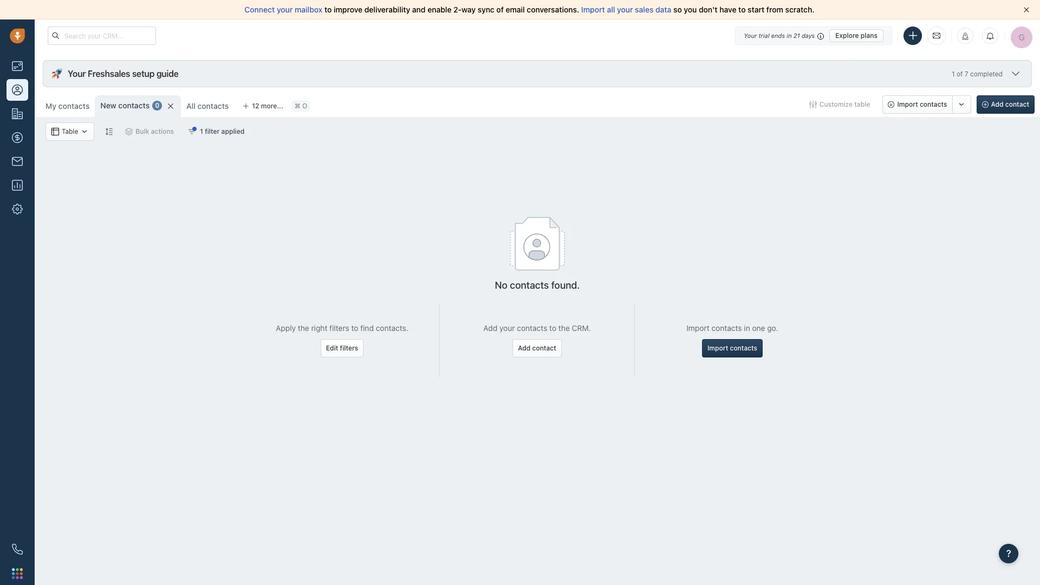 Task type: vqa. For each thing, say whether or not it's contained in the screenshot.
Import inside the 'group'
yes



Task type: describe. For each thing, give the bounding box(es) containing it.
all
[[607, 5, 615, 14]]

customize table button
[[802, 95, 877, 114]]

bulk
[[136, 127, 149, 135]]

1 horizontal spatial add contact
[[991, 100, 1030, 108]]

explore plans
[[836, 31, 878, 39]]

1 of 7 completed
[[952, 70, 1003, 78]]

found.
[[551, 280, 580, 291]]

1 for 1 of 7 completed
[[952, 70, 955, 78]]

⌘
[[295, 102, 301, 110]]

new contacts link
[[100, 100, 150, 111]]

your for your freshsales setup guide
[[68, 69, 86, 79]]

1 vertical spatial in
[[744, 323, 750, 333]]

filter
[[205, 127, 220, 135]]

setup
[[132, 69, 155, 79]]

1 the from the left
[[298, 323, 309, 333]]

customize
[[820, 100, 853, 108]]

import contacts inside 'group'
[[898, 100, 947, 108]]

import contacts group
[[883, 95, 971, 114]]

from
[[767, 5, 784, 14]]

my contacts
[[46, 101, 90, 111]]

Search your CRM... text field
[[48, 27, 156, 45]]

table
[[62, 128, 78, 136]]

2 vertical spatial add
[[518, 344, 531, 352]]

1 vertical spatial add contact button
[[513, 339, 562, 358]]

mailbox
[[295, 5, 323, 14]]

contacts.
[[376, 323, 408, 333]]

container_wx8msf4aqz5i3rn1 image for bulk actions 'button' at the left of the page
[[125, 128, 133, 135]]

connect your mailbox to improve deliverability and enable 2-way sync of email conversations. import all your sales data so you don't have to start from scratch.
[[245, 5, 815, 14]]

guide
[[156, 69, 179, 79]]

close image
[[1024, 7, 1030, 12]]

email image
[[933, 31, 941, 40]]

21
[[794, 32, 800, 39]]

all
[[186, 101, 196, 111]]

so
[[674, 5, 682, 14]]

way
[[462, 5, 476, 14]]

0 vertical spatial filters
[[330, 323, 349, 333]]

actions
[[151, 127, 174, 135]]

scratch.
[[786, 5, 815, 14]]

1 filter applied
[[200, 127, 245, 135]]

your for your trial ends in 21 days
[[744, 32, 757, 39]]

no
[[495, 280, 508, 291]]

your for add your contacts to the crm.
[[500, 323, 515, 333]]

1 for 1 filter applied
[[200, 127, 203, 135]]

you
[[684, 5, 697, 14]]

container_wx8msf4aqz5i3rn1 image for customize table
[[809, 101, 817, 108]]

1 vertical spatial import contacts button
[[702, 339, 763, 358]]

o
[[302, 102, 307, 110]]

ends
[[771, 32, 785, 39]]

new contacts 0
[[100, 101, 159, 110]]

import contacts in one go.
[[687, 323, 778, 333]]

one
[[752, 323, 765, 333]]

email
[[506, 5, 525, 14]]

add your contacts to the crm.
[[484, 323, 591, 333]]

2 horizontal spatial your
[[617, 5, 633, 14]]

edit
[[326, 344, 338, 352]]

days
[[802, 32, 815, 39]]

right
[[311, 323, 328, 333]]

0 vertical spatial in
[[787, 32, 792, 39]]

import inside 'group'
[[898, 100, 918, 108]]

your trial ends in 21 days
[[744, 32, 815, 39]]

container_wx8msf4aqz5i3rn1 image inside table popup button
[[81, 128, 88, 135]]

customize table
[[820, 100, 870, 108]]

freshworks switcher image
[[12, 568, 23, 579]]

0 vertical spatial contact
[[1006, 100, 1030, 108]]

phone element
[[7, 539, 28, 560]]

apply
[[276, 323, 296, 333]]

1 vertical spatial add
[[484, 323, 498, 333]]

completed
[[970, 70, 1003, 78]]

more...
[[261, 102, 283, 110]]

table
[[855, 100, 870, 108]]

no contacts found.
[[495, 280, 580, 291]]

to left start
[[739, 5, 746, 14]]

12 more...
[[252, 102, 283, 110]]

bulk actions
[[136, 127, 174, 135]]

don't
[[699, 5, 718, 14]]

to left crm.
[[550, 323, 557, 333]]

7
[[965, 70, 969, 78]]

filters inside button
[[340, 344, 358, 352]]

applied
[[221, 127, 245, 135]]

1 horizontal spatial of
[[957, 70, 963, 78]]



Task type: locate. For each thing, give the bounding box(es) containing it.
container_wx8msf4aqz5i3rn1 image
[[809, 101, 817, 108], [51, 128, 59, 135]]

1 vertical spatial your
[[68, 69, 86, 79]]

2 the from the left
[[559, 323, 570, 333]]

0 horizontal spatial the
[[298, 323, 309, 333]]

freshsales
[[88, 69, 130, 79]]

0 horizontal spatial container_wx8msf4aqz5i3rn1 image
[[51, 128, 59, 135]]

import
[[581, 5, 605, 14], [898, 100, 918, 108], [687, 323, 710, 333], [708, 344, 728, 352]]

3 container_wx8msf4aqz5i3rn1 image from the left
[[188, 128, 196, 135]]

2 horizontal spatial add
[[991, 100, 1004, 108]]

your left 'mailbox'
[[277, 5, 293, 14]]

apply the right filters to find contacts.
[[276, 323, 408, 333]]

1 horizontal spatial import contacts
[[898, 100, 947, 108]]

of right sync
[[497, 5, 504, 14]]

container_wx8msf4aqz5i3rn1 image for table
[[51, 128, 59, 135]]

improve
[[334, 5, 363, 14]]

1 horizontal spatial container_wx8msf4aqz5i3rn1 image
[[125, 128, 133, 135]]

1 horizontal spatial your
[[500, 323, 515, 333]]

import all your sales data link
[[581, 5, 674, 14]]

0 vertical spatial container_wx8msf4aqz5i3rn1 image
[[809, 101, 817, 108]]

add contact button down add your contacts to the crm.
[[513, 339, 562, 358]]

the left right on the left bottom of the page
[[298, 323, 309, 333]]

0 vertical spatial of
[[497, 5, 504, 14]]

1 container_wx8msf4aqz5i3rn1 image from the left
[[81, 128, 88, 135]]

contacts
[[920, 100, 947, 108], [118, 101, 150, 110], [58, 101, 90, 111], [198, 101, 229, 111], [510, 280, 549, 291], [517, 323, 548, 333], [712, 323, 742, 333], [730, 344, 758, 352]]

0 vertical spatial add contact
[[991, 100, 1030, 108]]

1 inside button
[[200, 127, 203, 135]]

1 left the 7
[[952, 70, 955, 78]]

1 vertical spatial import contacts
[[708, 344, 758, 352]]

1 horizontal spatial 1
[[952, 70, 955, 78]]

0 vertical spatial add contact button
[[977, 95, 1035, 114]]

1 vertical spatial of
[[957, 70, 963, 78]]

sync
[[478, 5, 495, 14]]

to
[[325, 5, 332, 14], [739, 5, 746, 14], [351, 323, 358, 333], [550, 323, 557, 333]]

0 horizontal spatial in
[[744, 323, 750, 333]]

2-
[[454, 5, 462, 14]]

container_wx8msf4aqz5i3rn1 image left bulk
[[125, 128, 133, 135]]

0 horizontal spatial add contact button
[[513, 339, 562, 358]]

0 horizontal spatial contact
[[532, 344, 556, 352]]

1 horizontal spatial add
[[518, 344, 531, 352]]

0 horizontal spatial your
[[68, 69, 86, 79]]

0 horizontal spatial of
[[497, 5, 504, 14]]

0
[[155, 102, 159, 110]]

contact
[[1006, 100, 1030, 108], [532, 344, 556, 352]]

0 vertical spatial import contacts button
[[883, 95, 953, 114]]

1 vertical spatial container_wx8msf4aqz5i3rn1 image
[[51, 128, 59, 135]]

your for connect your mailbox to improve deliverability and enable 2-way sync of email conversations. import all your sales data so you don't have to start from scratch.
[[277, 5, 293, 14]]

your
[[277, 5, 293, 14], [617, 5, 633, 14], [500, 323, 515, 333]]

in left the one
[[744, 323, 750, 333]]

0 horizontal spatial your
[[277, 5, 293, 14]]

container_wx8msf4aqz5i3rn1 image
[[81, 128, 88, 135], [125, 128, 133, 135], [188, 128, 196, 135]]

add
[[991, 100, 1004, 108], [484, 323, 498, 333], [518, 344, 531, 352]]

1 vertical spatial add contact
[[518, 344, 556, 352]]

1 vertical spatial contact
[[532, 344, 556, 352]]

my
[[46, 101, 56, 111]]

add contact
[[991, 100, 1030, 108], [518, 344, 556, 352]]

explore
[[836, 31, 859, 39]]

1 horizontal spatial your
[[744, 32, 757, 39]]

container_wx8msf4aqz5i3rn1 image left customize at the right of page
[[809, 101, 817, 108]]

your left freshsales at the left of the page
[[68, 69, 86, 79]]

edit filters
[[326, 344, 358, 352]]

1
[[952, 70, 955, 78], [200, 127, 203, 135]]

contacts inside 'group'
[[920, 100, 947, 108]]

sales
[[635, 5, 654, 14]]

your down "no"
[[500, 323, 515, 333]]

1 horizontal spatial in
[[787, 32, 792, 39]]

to left find
[[351, 323, 358, 333]]

explore plans link
[[830, 29, 884, 42]]

style_myh0__igzzd8unmi image
[[105, 128, 113, 135]]

1 filter applied button
[[181, 122, 252, 141]]

deliverability
[[365, 5, 410, 14]]

2 horizontal spatial container_wx8msf4aqz5i3rn1 image
[[188, 128, 196, 135]]

0 horizontal spatial import contacts
[[708, 344, 758, 352]]

table button
[[46, 122, 94, 141]]

of
[[497, 5, 504, 14], [957, 70, 963, 78]]

crm.
[[572, 323, 591, 333]]

container_wx8msf4aqz5i3rn1 image left filter
[[188, 128, 196, 135]]

1 horizontal spatial container_wx8msf4aqz5i3rn1 image
[[809, 101, 817, 108]]

bulk actions button
[[118, 122, 181, 141]]

container_wx8msf4aqz5i3rn1 image inside table popup button
[[51, 128, 59, 135]]

plans
[[861, 31, 878, 39]]

0 horizontal spatial add
[[484, 323, 498, 333]]

1 horizontal spatial import contacts button
[[883, 95, 953, 114]]

add contact button down completed
[[977, 95, 1035, 114]]

⌘ o
[[295, 102, 307, 110]]

in left 21
[[787, 32, 792, 39]]

trial
[[759, 32, 770, 39]]

1 vertical spatial 1
[[200, 127, 203, 135]]

the left crm.
[[559, 323, 570, 333]]

0 vertical spatial import contacts
[[898, 100, 947, 108]]

edit filters button
[[321, 339, 364, 358]]

your left trial
[[744, 32, 757, 39]]

data
[[656, 5, 672, 14]]

find
[[360, 323, 374, 333]]

12
[[252, 102, 259, 110]]

12 more... button
[[237, 99, 289, 114]]

1 left filter
[[200, 127, 203, 135]]

the
[[298, 323, 309, 333], [559, 323, 570, 333]]

import contacts button
[[883, 95, 953, 114], [702, 339, 763, 358]]

filters
[[330, 323, 349, 333], [340, 344, 358, 352]]

0 vertical spatial 1
[[952, 70, 955, 78]]

your
[[744, 32, 757, 39], [68, 69, 86, 79]]

in
[[787, 32, 792, 39], [744, 323, 750, 333]]

your freshsales setup guide
[[68, 69, 179, 79]]

add contact down add your contacts to the crm.
[[518, 344, 556, 352]]

my contacts button
[[40, 95, 95, 117], [46, 101, 90, 111]]

filters right right on the left bottom of the page
[[330, 323, 349, 333]]

your right all
[[617, 5, 633, 14]]

to right 'mailbox'
[[325, 5, 332, 14]]

all contacts
[[186, 101, 229, 111]]

enable
[[428, 5, 452, 14]]

container_wx8msf4aqz5i3rn1 image inside 1 filter applied button
[[188, 128, 196, 135]]

1 horizontal spatial the
[[559, 323, 570, 333]]

all contacts button
[[181, 95, 234, 117], [186, 101, 229, 111]]

and
[[412, 5, 426, 14]]

import contacts
[[898, 100, 947, 108], [708, 344, 758, 352]]

container_wx8msf4aqz5i3rn1 image inside "customize table" button
[[809, 101, 817, 108]]

add contact down completed
[[991, 100, 1030, 108]]

1 vertical spatial filters
[[340, 344, 358, 352]]

container_wx8msf4aqz5i3rn1 image inside bulk actions 'button'
[[125, 128, 133, 135]]

0 vertical spatial add
[[991, 100, 1004, 108]]

go.
[[767, 323, 778, 333]]

1 horizontal spatial contact
[[1006, 100, 1030, 108]]

have
[[720, 5, 737, 14]]

0 horizontal spatial import contacts button
[[702, 339, 763, 358]]

new
[[100, 101, 116, 110]]

add contact button
[[977, 95, 1035, 114], [513, 339, 562, 358]]

0 horizontal spatial 1
[[200, 127, 203, 135]]

add down "no"
[[484, 323, 498, 333]]

container_wx8msf4aqz5i3rn1 image right table
[[81, 128, 88, 135]]

1 horizontal spatial add contact button
[[977, 95, 1035, 114]]

connect your mailbox link
[[245, 5, 325, 14]]

connect
[[245, 5, 275, 14]]

conversations.
[[527, 5, 579, 14]]

of left the 7
[[957, 70, 963, 78]]

2 container_wx8msf4aqz5i3rn1 image from the left
[[125, 128, 133, 135]]

filters right edit
[[340, 344, 358, 352]]

container_wx8msf4aqz5i3rn1 image for 1 filter applied button
[[188, 128, 196, 135]]

phone image
[[12, 544, 23, 555]]

add down add your contacts to the crm.
[[518, 344, 531, 352]]

0 horizontal spatial add contact
[[518, 344, 556, 352]]

start
[[748, 5, 765, 14]]

0 horizontal spatial container_wx8msf4aqz5i3rn1 image
[[81, 128, 88, 135]]

add down completed
[[991, 100, 1004, 108]]

0 vertical spatial your
[[744, 32, 757, 39]]

container_wx8msf4aqz5i3rn1 image left table
[[51, 128, 59, 135]]



